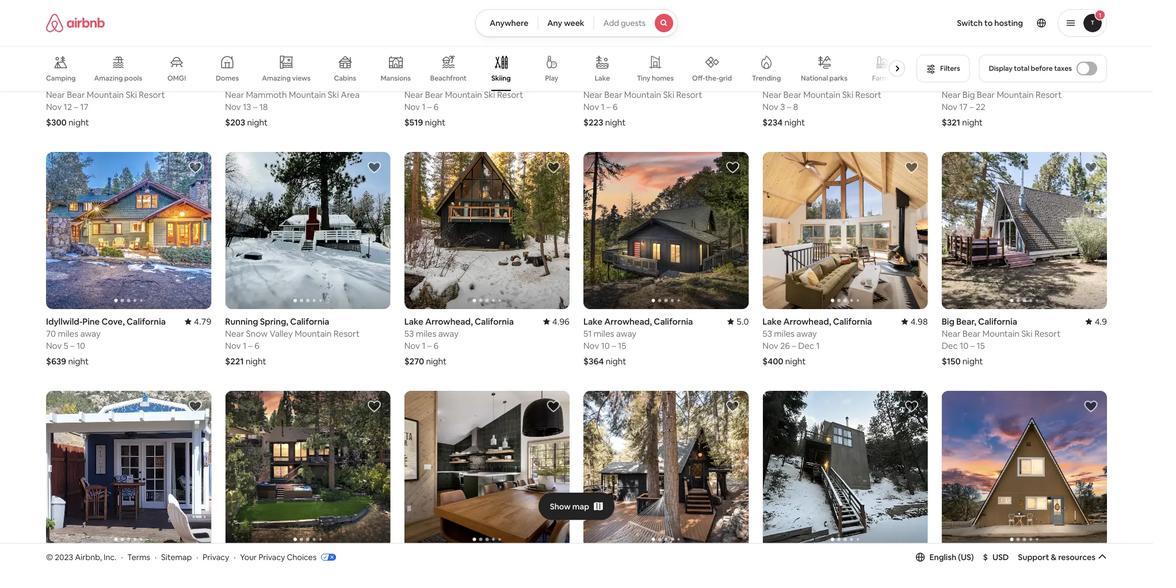 Task type: describe. For each thing, give the bounding box(es) containing it.
– inside mammoth lakes, california near mammoth mountain ski area nov 13 – 18 $203 night
[[253, 101, 258, 112]]

big bear, california near bear mountain ski resort nov 12 – 17 $300 night
[[46, 77, 165, 128]]

support & resources button
[[1019, 552, 1108, 562]]

night inside big bear lake, california near big bear mountain resort nov 17 – 22 $321 night
[[963, 117, 983, 128]]

$364
[[584, 355, 604, 367]]

70
[[46, 328, 56, 339]]

ski inside big bear lake, california near bear mountain ski resort nov 1 – 6 $223 night
[[663, 89, 675, 100]]

big for $300
[[46, 77, 59, 88]]

night inside the big bear, california near bear mountain ski resort dec 10 – 15 $150 night
[[963, 355, 984, 367]]

4 · from the left
[[234, 552, 236, 562]]

the-
[[706, 74, 719, 82]]

53 for nov 26 – dec 1
[[763, 328, 773, 339]]

add to wishlist: lake isabella, california image
[[188, 400, 202, 413]]

$519
[[405, 117, 423, 128]]

amazing for amazing pools
[[94, 74, 123, 83]]

4.94
[[1090, 555, 1108, 566]]

nov inside lake arrowhead, california 51 miles away nov 10 – 15 $364 night
[[584, 340, 600, 351]]

cove,
[[102, 316, 125, 327]]

6 inside running spring, california near snow valley mountain resort nov 1 – 6 $221 night
[[255, 340, 260, 351]]

taxes
[[1055, 64, 1073, 73]]

lakes,
[[269, 77, 294, 88]]

california inside idyllwild-pine cove, california 70 miles away nov 5 – 10 $639 night
[[127, 316, 166, 327]]

mansions
[[381, 74, 411, 83]]

profile element
[[692, 0, 1108, 46]]

big bear, california near bear mountain ski resort dec 10 – 15 $150 night
[[942, 316, 1061, 367]]

5
[[64, 340, 68, 351]]

4.79 out of 5 average rating image
[[185, 316, 211, 327]]

nov inside mammoth lakes, california near mammoth mountain ski area nov 13 – 18 $203 night
[[225, 101, 241, 112]]

– inside lake arrowhead, california 53 miles away nov 26 – dec 1 $400 night
[[792, 340, 797, 351]]

(us)
[[959, 552, 974, 562]]

26
[[781, 340, 791, 351]]

to
[[985, 18, 993, 28]]

add to wishlist: big bear, california image
[[1085, 161, 1099, 174]]

night inside lake arrowhead, california 53 miles away nov 26 – dec 1 $400 night
[[786, 355, 806, 367]]

valley
[[270, 328, 293, 339]]

group containing amazing views
[[46, 46, 910, 91]]

big bear lake, california near bear mountain ski resort nov 1 – 6 $223 night
[[584, 77, 703, 128]]

nov inside running spring, california near snow valley mountain resort nov 1 – 6 $221 night
[[225, 340, 241, 351]]

10 inside lake arrowhead, california 51 miles away nov 10 – 15 $364 night
[[601, 340, 610, 351]]

nov inside big bear lake, california near big bear mountain resort nov 17 – 22 $321 night
[[942, 101, 958, 112]]

lake, for $321
[[977, 77, 998, 88]]

sitemap
[[161, 552, 192, 562]]

– inside big bear city, california near bear mountain ski resort nov 3 – 8 $234 night
[[787, 101, 792, 112]]

0 vertical spatial mammoth
[[225, 77, 267, 88]]

10 inside idyllwild-pine cove, california 70 miles away nov 5 – 10 $639 night
[[77, 340, 85, 351]]

4.94 out of 5 average rating image
[[1081, 555, 1108, 566]]

switch to hosting link
[[951, 11, 1031, 35]]

1 inside lake arrowhead, california 53 miles away nov 26 – dec 1 $400 night
[[817, 340, 820, 351]]

bear inside the big bear, california near bear mountain ski resort dec 10 – 15 $150 night
[[963, 328, 981, 339]]

18
[[259, 101, 268, 112]]

&
[[1052, 552, 1057, 562]]

$223
[[584, 117, 604, 128]]

lake arrowhead, california 51 miles away nov 10 – 15 $364 night
[[584, 316, 693, 367]]

nov inside big bear city, california near bear mountain ski resort nov 3 – 8 $234 night
[[763, 101, 779, 112]]

near inside big bear city, california near bear mountain ski resort nov 3 – 8 $234 night
[[763, 89, 782, 100]]

near inside the big bear, california near bear mountain ski resort nov 12 – 17 $300 night
[[46, 89, 65, 100]]

6 inside big bear lake, california near bear mountain ski resort nov 1 – 6 $519 night
[[434, 101, 439, 112]]

– inside big bear lake, california near bear mountain ski resort nov 1 – 6 $519 night
[[428, 101, 432, 112]]

resort inside big bear lake, california near bear mountain ski resort nov 1 – 6 $223 night
[[677, 89, 703, 100]]

california inside big bear city, california near bear mountain ski resort nov 3 – 8 $234 night
[[818, 77, 857, 88]]

add guests
[[604, 18, 646, 28]]

none search field containing anywhere
[[476, 9, 678, 37]]

away inside idyllwild-pine cove, california 70 miles away nov 5 – 10 $639 night
[[80, 328, 101, 339]]

california inside mammoth lakes, california near mammoth mountain ski area nov 13 – 18 $203 night
[[296, 77, 335, 88]]

display total before taxes
[[990, 64, 1073, 73]]

big bear city, california near bear mountain ski resort nov 3 – 8 $234 night
[[763, 77, 882, 128]]

arrowhead, for dec
[[784, 316, 832, 327]]

4.75 for big bear lake, california near bear mountain ski resort nov 1 – 6 $519 night
[[553, 77, 570, 88]]

anywhere button
[[476, 9, 538, 37]]

anywhere
[[490, 18, 529, 28]]

4.9 out of 5 average rating image
[[1086, 316, 1108, 327]]

big for $223
[[584, 77, 597, 88]]

total
[[1015, 64, 1030, 73]]

dec inside the big bear, california near bear mountain ski resort dec 10 – 15 $150 night
[[942, 340, 958, 351]]

– inside 'lake arrowhead, california 53 miles away nov 1 – 6 $270 night'
[[428, 340, 432, 351]]

resort inside running spring, california near snow valley mountain resort nov 1 – 6 $221 night
[[334, 328, 360, 339]]

ski inside big bear lake, california near bear mountain ski resort nov 1 – 6 $519 night
[[484, 89, 495, 100]]

1 inside running spring, california near snow valley mountain resort nov 1 – 6 $221 night
[[243, 340, 246, 351]]

nov inside 'lake arrowhead, california 53 miles away nov 1 – 6 $270 night'
[[405, 340, 420, 351]]

nov inside lake arrowhead, california 53 miles away nov 26 – dec 1 $400 night
[[763, 340, 779, 351]]

isabella,
[[67, 555, 100, 566]]

lake, right your
[[260, 555, 281, 566]]

any
[[548, 18, 563, 28]]

mountain inside big bear lake, california near bear mountain ski resort nov 1 – 6 $519 night
[[445, 89, 482, 100]]

english
[[930, 552, 957, 562]]

add to wishlist: running spring, california image
[[368, 161, 382, 174]]

domes
[[216, 74, 239, 83]]

big bear lake, california
[[225, 555, 322, 566]]

add to wishlist: big bear lake, california image
[[368, 400, 382, 413]]

off-the-grid
[[693, 74, 732, 82]]

night inside running spring, california near snow valley mountain resort nov 1 – 6 $221 night
[[246, 355, 266, 367]]

$321
[[942, 117, 961, 128]]

bear, for 10
[[957, 316, 977, 327]]

big bear lake, california near bear mountain ski resort nov 1 – 6 $519 night
[[405, 77, 524, 128]]

mountain inside big bear city, california near bear mountain ski resort nov 3 – 8 $234 night
[[804, 89, 841, 100]]

grid
[[719, 74, 732, 82]]

wofford
[[942, 555, 976, 566]]

$400
[[763, 355, 784, 367]]

terms · sitemap · privacy ·
[[127, 552, 236, 562]]

california inside big bear lake, california near bear mountain ski resort nov 1 – 6 $519 night
[[463, 77, 502, 88]]

– inside the big bear, california near bear mountain ski resort nov 12 – 17 $300 night
[[74, 101, 78, 112]]

usd
[[993, 552, 1009, 562]]

amazing pools
[[94, 74, 142, 83]]

bear inside the big bear, california near bear mountain ski resort nov 12 – 17 $300 night
[[67, 89, 85, 100]]

show map button
[[539, 493, 615, 520]]

running
[[225, 316, 258, 327]]

filters
[[941, 64, 961, 73]]

resort inside big bear lake, california near bear mountain ski resort nov 1 – 6 $519 night
[[497, 89, 524, 100]]

4.75 out of 5 average rating image for big bear lake, california near big bear mountain resort nov 17 – 22 $321 night
[[1081, 77, 1108, 88]]

amazing views
[[262, 74, 311, 82]]

near inside big bear lake, california near bear mountain ski resort nov 1 – 6 $519 night
[[405, 89, 424, 100]]

cabins
[[334, 74, 356, 83]]

mountain inside big bear lake, california near big bear mountain resort nov 17 – 22 $321 night
[[997, 89, 1034, 100]]

california inside the big bear, california near bear mountain ski resort nov 12 – 17 $300 night
[[82, 77, 122, 88]]

1 inside big bear lake, california near bear mountain ski resort nov 1 – 6 $223 night
[[601, 101, 605, 112]]

night inside idyllwild-pine cove, california 70 miles away nov 5 – 10 $639 night
[[68, 355, 89, 367]]

resources
[[1059, 552, 1096, 562]]

mountain inside the big bear, california near bear mountain ski resort nov 12 – 17 $300 night
[[87, 89, 124, 100]]

near inside big bear lake, california near bear mountain ski resort nov 1 – 6 $223 night
[[584, 89, 603, 100]]

near inside running spring, california near snow valley mountain resort nov 1 – 6 $221 night
[[225, 328, 244, 339]]

near inside the big bear, california near bear mountain ski resort dec 10 – 15 $150 night
[[942, 328, 961, 339]]

miles for lake arrowhead, california 51 miles away nov 10 – 15 $364 night
[[594, 328, 615, 339]]

night inside lake arrowhead, california 51 miles away nov 10 – 15 $364 night
[[606, 355, 627, 367]]

4.87
[[911, 77, 928, 88]]

ski inside mammoth lakes, california near mammoth mountain ski area nov 13 – 18 $203 night
[[328, 89, 339, 100]]

lake arrowhead, california 53 miles away nov 26 – dec 1 $400 night
[[763, 316, 873, 367]]

national
[[801, 74, 829, 82]]

17 inside big bear lake, california near big bear mountain resort nov 17 – 22 $321 night
[[960, 101, 968, 112]]

$ usd
[[984, 552, 1009, 562]]

lake isabella, california
[[46, 555, 141, 566]]

6 inside 'lake arrowhead, california 53 miles away nov 1 – 6 $270 night'
[[434, 340, 439, 351]]

1 inside dropdown button
[[1100, 11, 1102, 19]]

0 horizontal spatial 4.98 out of 5 average rating image
[[185, 555, 211, 566]]

mammoth lakes, california near mammoth mountain ski area nov 13 – 18 $203 night
[[225, 77, 360, 128]]

add guests button
[[594, 9, 678, 37]]

$639
[[46, 355, 66, 367]]

4.75 for big bear lake, california near big bear mountain resort nov 17 – 22 $321 night
[[1090, 77, 1108, 88]]

12
[[64, 101, 72, 112]]

hosting
[[995, 18, 1024, 28]]

ski inside big bear city, california near bear mountain ski resort nov 3 – 8 $234 night
[[843, 89, 854, 100]]

1 privacy from the left
[[203, 552, 229, 562]]

resort inside big bear lake, california near big bear mountain resort nov 17 – 22 $321 night
[[1036, 89, 1062, 100]]

miles for lake arrowhead, california 53 miles away nov 1 – 6 $270 night
[[416, 328, 437, 339]]

4.93 out of 5 average rating image
[[723, 77, 749, 88]]

wofford heights, california
[[942, 555, 1053, 566]]

nov inside idyllwild-pine cove, california 70 miles away nov 5 – 10 $639 night
[[46, 340, 62, 351]]

1 vertical spatial mammoth
[[246, 89, 287, 100]]

away for lake arrowhead, california 53 miles away nov 26 – dec 1 $400 night
[[797, 328, 817, 339]]

any week
[[548, 18, 585, 28]]

city,
[[798, 77, 816, 88]]

omg!
[[168, 74, 186, 83]]

lake for lake arrowhead, california 53 miles away nov 26 – dec 1 $400 night
[[763, 316, 782, 327]]

display total before taxes button
[[980, 55, 1108, 82]]

1 · from the left
[[121, 552, 123, 562]]

your privacy choices
[[240, 552, 317, 562]]

– inside the big bear, california near bear mountain ski resort dec 10 – 15 $150 night
[[971, 340, 975, 351]]

idyllwild-pine cove, california 70 miles away nov 5 – 10 $639 night
[[46, 316, 166, 367]]

add to wishlist: lake arrowhead, california image
[[905, 161, 919, 174]]

$300
[[46, 117, 67, 128]]

2023
[[55, 552, 73, 562]]

nov inside big bear lake, california near bear mountain ski resort nov 1 – 6 $519 night
[[405, 101, 420, 112]]

mountain inside running spring, california near snow valley mountain resort nov 1 – 6 $221 night
[[295, 328, 332, 339]]

add
[[604, 18, 619, 28]]

lake for lake
[[595, 74, 610, 83]]

mountain inside mammoth lakes, california near mammoth mountain ski area nov 13 – 18 $203 night
[[289, 89, 326, 100]]

5.0
[[737, 316, 749, 327]]

13
[[243, 101, 251, 112]]

add to wishlist: idyllwild-pine cove, california image
[[188, 161, 202, 174]]

miles for lake arrowhead, california 53 miles away nov 26 – dec 1 $400 night
[[775, 328, 795, 339]]



Task type: vqa. For each thing, say whether or not it's contained in the screenshot.


Task type: locate. For each thing, give the bounding box(es) containing it.
your privacy choices link
[[240, 552, 336, 563]]

© 2023 airbnb, inc. ·
[[46, 552, 123, 562]]

big inside big bear city, california near bear mountain ski resort nov 3 – 8 $234 night
[[763, 77, 776, 88]]

dec up $150
[[942, 340, 958, 351]]

2 · from the left
[[155, 552, 157, 562]]

night right $221
[[246, 355, 266, 367]]

1 4.75 out of 5 average rating image from the left
[[543, 77, 570, 88]]

bear, up 12 at left
[[61, 77, 81, 88]]

night down 22
[[963, 117, 983, 128]]

lake, for $223
[[619, 77, 640, 88]]

lake left the isabella,
[[46, 555, 65, 566]]

big right 4.9 out of 5 average rating image at the top of page
[[405, 77, 417, 88]]

before
[[1031, 64, 1053, 73]]

17 inside the big bear, california near bear mountain ski resort nov 12 – 17 $300 night
[[80, 101, 88, 112]]

1 horizontal spatial dec
[[942, 340, 958, 351]]

4.98 for the leftmost 4.98 out of 5 average rating icon
[[194, 555, 211, 566]]

1 arrowhead, from the left
[[605, 316, 652, 327]]

terms link
[[127, 552, 150, 562]]

near up $150
[[942, 328, 961, 339]]

0 horizontal spatial 10
[[77, 340, 85, 351]]

mammoth
[[225, 77, 267, 88], [246, 89, 287, 100]]

night down '8'
[[785, 117, 805, 128]]

resort
[[139, 89, 165, 100], [677, 89, 703, 100], [497, 89, 524, 100], [856, 89, 882, 100], [1036, 89, 1062, 100], [334, 328, 360, 339], [1035, 328, 1061, 339]]

amazing
[[262, 74, 291, 82], [94, 74, 123, 83]]

support
[[1019, 552, 1050, 562]]

add to wishlist: lake arrowhead, california image for 5.0
[[726, 161, 740, 174]]

0 horizontal spatial bear,
[[61, 77, 81, 88]]

lake up $270
[[405, 316, 424, 327]]

4.93
[[732, 77, 749, 88]]

– inside big bear lake, california near bear mountain ski resort nov 1 – 6 $223 night
[[607, 101, 611, 112]]

privacy link
[[203, 552, 229, 562]]

lake up 51
[[584, 316, 603, 327]]

1 4.75 from the left
[[553, 77, 570, 88]]

map
[[573, 501, 590, 512]]

nov up $519
[[405, 101, 420, 112]]

1 15 from the left
[[618, 340, 627, 351]]

near down running
[[225, 328, 244, 339]]

$203
[[225, 117, 245, 128]]

0 horizontal spatial arrowhead,
[[425, 316, 473, 327]]

2 privacy from the left
[[259, 552, 285, 562]]

filters button
[[917, 55, 971, 82]]

4.9 out of 5 average rating image
[[369, 77, 391, 88]]

lake arrowhead, california 53 miles away nov 1 – 6 $270 night
[[405, 316, 514, 367]]

0 horizontal spatial 4.9
[[378, 77, 391, 88]]

1 horizontal spatial 4.75
[[1090, 77, 1108, 88]]

2 15 from the left
[[977, 340, 986, 351]]

trending
[[752, 74, 781, 83]]

big left your
[[225, 555, 238, 566]]

10 inside the big bear, california near bear mountain ski resort dec 10 – 15 $150 night
[[960, 340, 969, 351]]

miles up $270
[[416, 328, 437, 339]]

mountain inside big bear lake, california near bear mountain ski resort nov 1 – 6 $223 night
[[625, 89, 662, 100]]

near inside big bear lake, california near big bear mountain resort nov 17 – 22 $321 night
[[942, 89, 961, 100]]

away inside 'lake arrowhead, california 53 miles away nov 1 – 6 $270 night'
[[438, 328, 459, 339]]

1 horizontal spatial 17
[[960, 101, 968, 112]]

4.98 out of 5 average rating image
[[902, 316, 928, 327], [185, 555, 211, 566]]

big for $321
[[942, 77, 955, 88]]

lake, left homes
[[619, 77, 640, 88]]

add to wishlist: lake arrowhead, california image for 4.96
[[547, 161, 561, 174]]

arrowhead, for 6
[[425, 316, 473, 327]]

mountain inside the big bear, california near bear mountain ski resort dec 10 – 15 $150 night
[[983, 328, 1020, 339]]

nov up $321
[[942, 101, 958, 112]]

1 horizontal spatial 53
[[763, 328, 773, 339]]

lake, for $519
[[439, 77, 461, 88]]

1 horizontal spatial bear,
[[957, 316, 977, 327]]

1 horizontal spatial add to wishlist: lake arrowhead, california image
[[726, 161, 740, 174]]

– inside lake arrowhead, california 51 miles away nov 10 – 15 $364 night
[[612, 340, 616, 351]]

night inside the big bear, california near bear mountain ski resort nov 12 – 17 $300 night
[[69, 117, 89, 128]]

night inside big bear lake, california near bear mountain ski resort nov 1 – 6 $223 night
[[606, 117, 626, 128]]

switch to hosting
[[958, 18, 1024, 28]]

pine
[[83, 316, 100, 327]]

big for $150
[[942, 316, 955, 327]]

dec right 26 at the right
[[799, 340, 815, 351]]

3 10 from the left
[[960, 340, 969, 351]]

· left privacy link
[[196, 552, 198, 562]]

ski inside the big bear, california near bear mountain ski resort nov 12 – 17 $300 night
[[126, 89, 137, 100]]

None search field
[[476, 9, 678, 37]]

nov left 26 at the right
[[763, 340, 779, 351]]

5.0 out of 5 average rating image
[[728, 316, 749, 327]]

add to wishlist: wofford heights, california image
[[1085, 400, 1099, 413]]

california inside 'lake arrowhead, california 53 miles away nov 1 – 6 $270 night'
[[475, 316, 514, 327]]

lake up 26 at the right
[[763, 316, 782, 327]]

4.87 out of 5 average rating image
[[902, 77, 928, 88]]

display
[[990, 64, 1013, 73]]

53 inside 'lake arrowhead, california 53 miles away nov 1 – 6 $270 night'
[[405, 328, 414, 339]]

$234
[[763, 117, 783, 128]]

2 4.75 out of 5 average rating image from the left
[[1081, 77, 1108, 88]]

big for $234
[[763, 77, 776, 88]]

lake for lake isabella, california
[[46, 555, 65, 566]]

farms
[[873, 74, 892, 83]]

1 vertical spatial 4.98 out of 5 average rating image
[[185, 555, 211, 566]]

53 inside lake arrowhead, california 53 miles away nov 26 – dec 1 $400 night
[[763, 328, 773, 339]]

dec inside lake arrowhead, california 53 miles away nov 26 – dec 1 $400 night
[[799, 340, 815, 351]]

california inside the big bear, california near bear mountain ski resort dec 10 – 15 $150 night
[[979, 316, 1018, 327]]

pools
[[124, 74, 142, 83]]

play
[[546, 74, 559, 83]]

miles up 26 at the right
[[775, 328, 795, 339]]

nov left 5
[[46, 340, 62, 351]]

– inside big bear lake, california near big bear mountain resort nov 17 – 22 $321 night
[[970, 101, 974, 112]]

0 horizontal spatial amazing
[[94, 74, 123, 83]]

night right $270
[[426, 355, 447, 367]]

3 miles from the left
[[416, 328, 437, 339]]

english (us) button
[[916, 552, 974, 562]]

bear, up $150
[[957, 316, 977, 327]]

17
[[80, 101, 88, 112], [960, 101, 968, 112]]

· left your
[[234, 552, 236, 562]]

night inside mammoth lakes, california near mammoth mountain ski area nov 13 – 18 $203 night
[[247, 117, 268, 128]]

lake, inside big bear lake, california near bear mountain ski resort nov 1 – 6 $519 night
[[439, 77, 461, 88]]

3 away from the left
[[438, 328, 459, 339]]

1 away from the left
[[80, 328, 101, 339]]

inc.
[[104, 552, 116, 562]]

idyllwild-
[[46, 316, 83, 327]]

area
[[341, 89, 360, 100]]

mammoth up 13
[[225, 77, 267, 88]]

resort inside the big bear, california near bear mountain ski resort dec 10 – 15 $150 night
[[1035, 328, 1061, 339]]

near down mansions
[[405, 89, 424, 100]]

night inside 'lake arrowhead, california 53 miles away nov 1 – 6 $270 night'
[[426, 355, 447, 367]]

0 horizontal spatial privacy
[[203, 552, 229, 562]]

0 vertical spatial 4.9
[[378, 77, 391, 88]]

big up the $300
[[46, 77, 59, 88]]

big inside big bear lake, california near bear mountain ski resort nov 1 – 6 $223 night
[[584, 77, 597, 88]]

miles up 5
[[58, 328, 78, 339]]

away inside lake arrowhead, california 51 miles away nov 10 – 15 $364 night
[[616, 328, 637, 339]]

2 arrowhead, from the left
[[425, 316, 473, 327]]

©
[[46, 552, 53, 562]]

tiny homes
[[637, 74, 674, 83]]

your
[[240, 552, 257, 562]]

$270
[[405, 355, 424, 367]]

lake, down the display
[[977, 77, 998, 88]]

night right $150
[[963, 355, 984, 367]]

1 horizontal spatial 10
[[601, 340, 610, 351]]

night down '18'
[[247, 117, 268, 128]]

4.88 out of 5 average rating image
[[185, 77, 211, 88]]

2 horizontal spatial 10
[[960, 340, 969, 351]]

nov up $270
[[405, 340, 420, 351]]

1 horizontal spatial amazing
[[262, 74, 291, 82]]

10 up $364
[[601, 340, 610, 351]]

night down 5
[[68, 355, 89, 367]]

lake, inside big bear lake, california near bear mountain ski resort nov 1 – 6 $223 night
[[619, 77, 640, 88]]

1 horizontal spatial privacy
[[259, 552, 285, 562]]

big inside the big bear, california near bear mountain ski resort nov 12 – 17 $300 night
[[46, 77, 59, 88]]

0 horizontal spatial 17
[[80, 101, 88, 112]]

15 inside lake arrowhead, california 51 miles away nov 10 – 15 $364 night
[[618, 340, 627, 351]]

0 horizontal spatial 4.75 out of 5 average rating image
[[543, 77, 570, 88]]

amazing for amazing views
[[262, 74, 291, 82]]

mammoth up '18'
[[246, 89, 287, 100]]

4.98
[[911, 316, 928, 327], [194, 555, 211, 566], [911, 555, 928, 566]]

4.75 out of 5 average rating image
[[543, 77, 570, 88], [1081, 77, 1108, 88]]

big right 4.93
[[763, 77, 776, 88]]

california inside lake arrowhead, california 53 miles away nov 26 – dec 1 $400 night
[[833, 316, 873, 327]]

big for $519
[[405, 77, 417, 88]]

1 horizontal spatial 4.75 out of 5 average rating image
[[1081, 77, 1108, 88]]

skiing
[[492, 74, 511, 83]]

snow
[[246, 328, 268, 339]]

1 add to wishlist: lake arrowhead, california image from the left
[[547, 161, 561, 174]]

2 away from the left
[[616, 328, 637, 339]]

3 · from the left
[[196, 552, 198, 562]]

2 10 from the left
[[601, 340, 610, 351]]

10 right 5
[[77, 340, 85, 351]]

nov up $223
[[584, 101, 600, 112]]

away for lake arrowhead, california 53 miles away nov 1 – 6 $270 night
[[438, 328, 459, 339]]

airbnb,
[[75, 552, 102, 562]]

1 horizontal spatial 4.98 out of 5 average rating image
[[902, 316, 928, 327]]

4 miles from the left
[[775, 328, 795, 339]]

6 inside big bear lake, california near bear mountain ski resort nov 1 – 6 $223 night
[[613, 101, 618, 112]]

show map
[[550, 501, 590, 512]]

bear, for 12
[[61, 77, 81, 88]]

add to wishlist: running springs, california image
[[726, 400, 740, 413]]

· right inc.
[[121, 552, 123, 562]]

night right $223
[[606, 117, 626, 128]]

big inside big bear lake, california near bear mountain ski resort nov 1 – 6 $519 night
[[405, 77, 417, 88]]

add to wishlist: pine mountain club, california image
[[905, 400, 919, 413]]

arrowhead, for 15
[[605, 316, 652, 327]]

·
[[121, 552, 123, 562], [155, 552, 157, 562], [196, 552, 198, 562], [234, 552, 236, 562]]

group
[[46, 46, 910, 91], [46, 152, 211, 309], [225, 152, 391, 309], [405, 152, 570, 309], [584, 152, 749, 309], [763, 152, 928, 309], [942, 152, 1108, 309], [46, 391, 211, 548], [225, 391, 391, 548], [405, 391, 570, 548], [584, 391, 749, 548], [763, 391, 928, 548], [942, 391, 1108, 548]]

night down 12 at left
[[69, 117, 89, 128]]

53 up $400
[[763, 328, 773, 339]]

miles inside lake arrowhead, california 51 miles away nov 10 – 15 $364 night
[[594, 328, 615, 339]]

0 vertical spatial 4.98 out of 5 average rating image
[[902, 316, 928, 327]]

beachfront
[[431, 74, 467, 83]]

choices
[[287, 552, 317, 562]]

near inside mammoth lakes, california near mammoth mountain ski area nov 13 – 18 $203 night
[[225, 89, 244, 100]]

0 horizontal spatial 53
[[405, 328, 414, 339]]

lake
[[595, 74, 610, 83], [584, 316, 603, 327], [405, 316, 424, 327], [763, 316, 782, 327], [46, 555, 65, 566]]

1 53 from the left
[[405, 328, 414, 339]]

night right $519
[[425, 117, 446, 128]]

night right $364
[[606, 355, 627, 367]]

privacy right your
[[259, 552, 285, 562]]

dec
[[799, 340, 815, 351], [942, 340, 958, 351]]

california inside lake arrowhead, california 51 miles away nov 10 – 15 $364 night
[[654, 316, 693, 327]]

17 right 12 at left
[[80, 101, 88, 112]]

8
[[794, 101, 799, 112]]

nov up $221
[[225, 340, 241, 351]]

miles inside idyllwild-pine cove, california 70 miles away nov 5 – 10 $639 night
[[58, 328, 78, 339]]

2 add to wishlist: lake arrowhead, california image from the left
[[726, 161, 740, 174]]

4.9
[[378, 77, 391, 88], [1095, 316, 1108, 327]]

4 away from the left
[[797, 328, 817, 339]]

any week button
[[538, 9, 595, 37]]

3 arrowhead, from the left
[[784, 316, 832, 327]]

1 horizontal spatial 15
[[977, 340, 986, 351]]

near down camping
[[46, 89, 65, 100]]

17 left 22
[[960, 101, 968, 112]]

mountain
[[87, 89, 124, 100], [625, 89, 662, 100], [289, 89, 326, 100], [445, 89, 482, 100], [804, 89, 841, 100], [997, 89, 1034, 100], [295, 328, 332, 339], [983, 328, 1020, 339]]

night inside big bear lake, california near bear mountain ski resort nov 1 – 6 $519 night
[[425, 117, 446, 128]]

4.75 out of 5 average rating image for big bear lake, california near bear mountain ski resort nov 1 – 6 $519 night
[[543, 77, 570, 88]]

1 vertical spatial bear,
[[957, 316, 977, 327]]

tiny
[[637, 74, 651, 83]]

show
[[550, 501, 571, 512]]

california inside big bear lake, california near big bear mountain resort nov 17 – 22 $321 night
[[1000, 77, 1039, 88]]

1
[[1100, 11, 1102, 19], [601, 101, 605, 112], [422, 101, 426, 112], [243, 340, 246, 351], [422, 340, 426, 351], [817, 340, 820, 351]]

nov down 51
[[584, 340, 600, 351]]

nov left 3
[[763, 101, 779, 112]]

22
[[976, 101, 986, 112]]

privacy
[[203, 552, 229, 562], [259, 552, 285, 562]]

nov left 12 at left
[[46, 101, 62, 112]]

0 horizontal spatial 15
[[618, 340, 627, 351]]

big inside the big bear, california near bear mountain ski resort dec 10 – 15 $150 night
[[942, 316, 955, 327]]

lake, inside big bear lake, california near big bear mountain resort nov 17 – 22 $321 night
[[977, 77, 998, 88]]

4.98 for topmost 4.98 out of 5 average rating icon
[[911, 316, 928, 327]]

4.79
[[194, 316, 211, 327]]

53 up $270
[[405, 328, 414, 339]]

0 horizontal spatial add to wishlist: lake arrowhead, california image
[[547, 161, 561, 174]]

$150
[[942, 355, 961, 367]]

0 vertical spatial bear,
[[61, 77, 81, 88]]

lake left tiny
[[595, 74, 610, 83]]

nov inside the big bear, california near bear mountain ski resort nov 12 – 17 $300 night
[[46, 101, 62, 112]]

1 17 from the left
[[80, 101, 88, 112]]

53 for nov 1 – 6
[[405, 328, 414, 339]]

privacy left your
[[203, 552, 229, 562]]

california inside running spring, california near snow valley mountain resort nov 1 – 6 $221 night
[[290, 316, 330, 327]]

near up $223
[[584, 89, 603, 100]]

1 horizontal spatial 4.9
[[1095, 316, 1108, 327]]

10
[[77, 340, 85, 351], [601, 340, 610, 351], [960, 340, 969, 351]]

off-
[[693, 74, 706, 82]]

big up $150
[[942, 316, 955, 327]]

1 inside big bear lake, california near bear mountain ski resort nov 1 – 6 $519 night
[[422, 101, 426, 112]]

california inside big bear lake, california near bear mountain ski resort nov 1 – 6 $223 night
[[642, 77, 681, 88]]

away for lake arrowhead, california 51 miles away nov 10 – 15 $364 night
[[616, 328, 637, 339]]

2 4.75 from the left
[[1090, 77, 1108, 88]]

2 53 from the left
[[763, 328, 773, 339]]

resort inside the big bear, california near bear mountain ski resort nov 12 – 17 $300 night
[[139, 89, 165, 100]]

add to wishlist: big bear lake, california image
[[547, 400, 561, 413]]

2 17 from the left
[[960, 101, 968, 112]]

away inside lake arrowhead, california 53 miles away nov 26 – dec 1 $400 night
[[797, 328, 817, 339]]

· right terms link
[[155, 552, 157, 562]]

english (us)
[[930, 552, 974, 562]]

ski inside the big bear, california near bear mountain ski resort dec 10 – 15 $150 night
[[1022, 328, 1033, 339]]

4.96 out of 5 average rating image
[[543, 316, 570, 327]]

big
[[46, 77, 59, 88], [584, 77, 597, 88], [405, 77, 417, 88], [763, 77, 776, 88], [942, 77, 955, 88], [963, 89, 976, 100], [942, 316, 955, 327], [225, 555, 238, 566]]

night down 26 at the right
[[786, 355, 806, 367]]

lake for lake arrowhead, california 51 miles away nov 10 – 15 $364 night
[[584, 316, 603, 327]]

near up 3
[[763, 89, 782, 100]]

51
[[584, 328, 592, 339]]

15 inside the big bear, california near bear mountain ski resort dec 10 – 15 $150 night
[[977, 340, 986, 351]]

near up 13
[[225, 89, 244, 100]]

lake for lake arrowhead, california 53 miles away nov 1 – 6 $270 night
[[405, 316, 424, 327]]

night inside big bear city, california near bear mountain ski resort nov 3 – 8 $234 night
[[785, 117, 805, 128]]

near down filters
[[942, 89, 961, 100]]

resort inside big bear city, california near bear mountain ski resort nov 3 – 8 $234 night
[[856, 89, 882, 100]]

1 inside 'lake arrowhead, california 53 miles away nov 1 – 6 $270 night'
[[422, 340, 426, 351]]

1 vertical spatial 4.9
[[1095, 316, 1108, 327]]

nov inside big bear lake, california near bear mountain ski resort nov 1 – 6 $223 night
[[584, 101, 600, 112]]

1 miles from the left
[[58, 328, 78, 339]]

4.98 out of 5 average rating image
[[902, 555, 928, 566]]

0 horizontal spatial dec
[[799, 340, 815, 351]]

2 dec from the left
[[942, 340, 958, 351]]

– inside idyllwild-pine cove, california 70 miles away nov 5 – 10 $639 night
[[70, 340, 75, 351]]

miles inside lake arrowhead, california 53 miles away nov 26 – dec 1 $400 night
[[775, 328, 795, 339]]

nov left 13
[[225, 101, 241, 112]]

10 up $150
[[960, 340, 969, 351]]

miles right 51
[[594, 328, 615, 339]]

bear, inside the big bear, california near bear mountain ski resort nov 12 – 17 $300 night
[[61, 77, 81, 88]]

arrowhead, inside lake arrowhead, california 53 miles away nov 26 – dec 1 $400 night
[[784, 316, 832, 327]]

amazing left views
[[262, 74, 291, 82]]

1 horizontal spatial arrowhead,
[[605, 316, 652, 327]]

2 miles from the left
[[594, 328, 615, 339]]

3
[[781, 101, 786, 112]]

$221
[[225, 355, 244, 367]]

big down filters
[[942, 77, 955, 88]]

0 horizontal spatial 4.75
[[553, 77, 570, 88]]

1 button
[[1058, 9, 1108, 37]]

homes
[[652, 74, 674, 83]]

sitemap link
[[161, 552, 192, 562]]

$
[[984, 552, 988, 562]]

spring,
[[260, 316, 289, 327]]

53
[[405, 328, 414, 339], [763, 328, 773, 339]]

running spring, california near snow valley mountain resort nov 1 – 6 $221 night
[[225, 316, 360, 367]]

amazing left pools
[[94, 74, 123, 83]]

2 horizontal spatial arrowhead,
[[784, 316, 832, 327]]

big right play
[[584, 77, 597, 88]]

1 dec from the left
[[799, 340, 815, 351]]

1 10 from the left
[[77, 340, 85, 351]]

add to wishlist: lake arrowhead, california image
[[547, 161, 561, 174], [726, 161, 740, 174]]

lake, left skiing
[[439, 77, 461, 88]]

camping
[[46, 74, 76, 83]]

big down filters button on the right top
[[963, 89, 976, 100]]

miles
[[58, 328, 78, 339], [594, 328, 615, 339], [416, 328, 437, 339], [775, 328, 795, 339]]

– inside running spring, california near snow valley mountain resort nov 1 – 6 $221 night
[[248, 340, 253, 351]]



